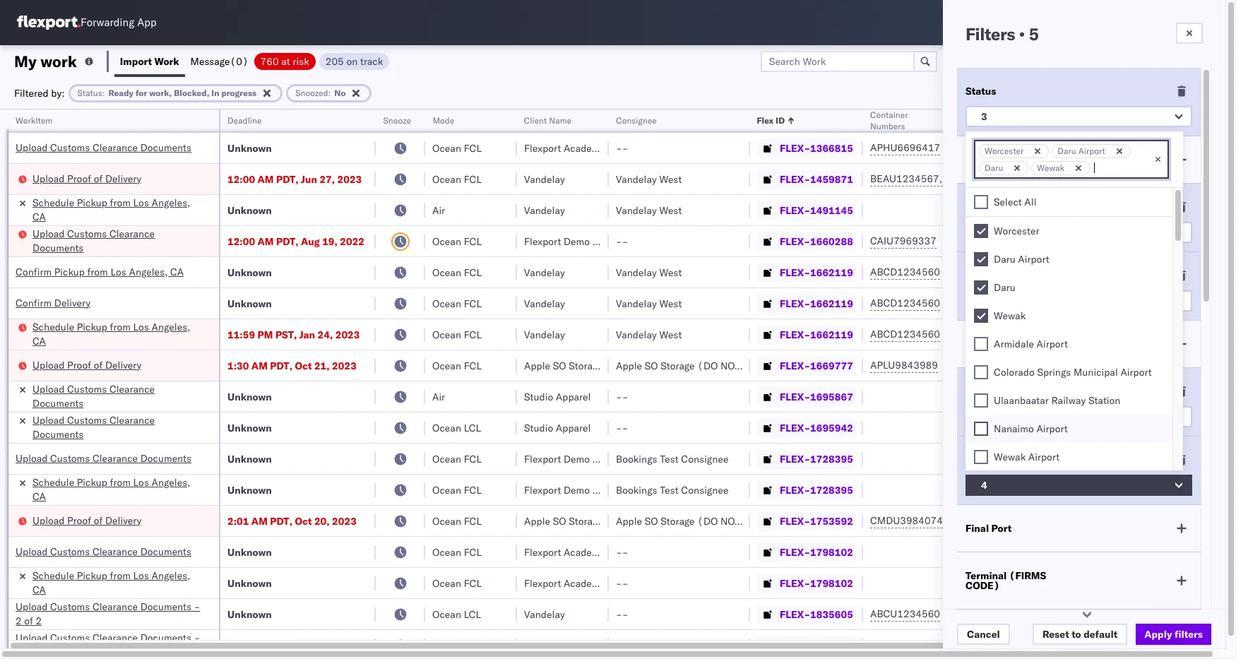 Task type: locate. For each thing, give the bounding box(es) containing it.
numbers for mbl/mawb numbers
[[1013, 115, 1048, 126]]

1 flexport from the top
[[524, 142, 561, 154]]

0 vertical spatial studio
[[524, 390, 553, 403]]

pdt, for 19,
[[276, 235, 299, 248]]

snoozed for snoozed : no
[[295, 87, 328, 98]]

schedule pickup from los angeles, ca for vandelay
[[32, 196, 190, 223]]

0 vertical spatial flex-1728395
[[780, 452, 853, 465]]

2 1798102 from the top
[[810, 577, 853, 589]]

3 button up tcnu1234565
[[966, 106, 1192, 127]]

status
[[966, 85, 996, 97], [77, 87, 102, 98]]

-
[[616, 142, 622, 154], [622, 142, 628, 154], [962, 142, 968, 154], [968, 142, 974, 154], [962, 204, 968, 217], [968, 204, 974, 217], [616, 235, 622, 248], [622, 235, 628, 248], [962, 266, 968, 279], [968, 266, 974, 279], [962, 297, 968, 310], [968, 297, 974, 310], [962, 328, 968, 341], [968, 328, 974, 341], [616, 390, 622, 403], [622, 390, 628, 403], [962, 390, 968, 403], [968, 390, 974, 403], [616, 421, 622, 434], [622, 421, 628, 434], [962, 421, 968, 434], [968, 421, 974, 434], [962, 452, 968, 465], [968, 452, 974, 465], [962, 484, 968, 496], [968, 484, 974, 496], [616, 546, 622, 558], [622, 546, 628, 558], [962, 546, 968, 558], [968, 546, 974, 558], [616, 577, 622, 589], [622, 577, 628, 589], [962, 577, 968, 589], [968, 577, 974, 589], [194, 600, 200, 613], [616, 608, 622, 621], [622, 608, 628, 621], [962, 608, 968, 621], [968, 608, 974, 621], [194, 631, 200, 644], [616, 639, 622, 652], [622, 639, 628, 652], [962, 639, 968, 652], [968, 639, 974, 652]]

angeles, inside button
[[152, 320, 190, 333]]

ca for flexport academy
[[32, 583, 46, 596]]

None checkbox
[[974, 195, 988, 209], [974, 224, 988, 238], [974, 280, 988, 295], [974, 309, 988, 323], [974, 337, 988, 351], [974, 365, 988, 379], [974, 422, 988, 436], [974, 450, 988, 464], [974, 195, 988, 209], [974, 224, 988, 238], [974, 280, 988, 295], [974, 309, 988, 323], [974, 337, 988, 351], [974, 365, 988, 379], [974, 422, 988, 436], [974, 450, 988, 464]]

0 vertical spatial academy
[[564, 142, 605, 154]]

1 vertical spatial upload proof of delivery button
[[32, 358, 142, 373]]

1 vertical spatial oct
[[295, 515, 312, 527]]

wewak down "mbl/mawb numbers" button
[[1037, 162, 1065, 173]]

lcl
[[464, 421, 481, 434], [464, 608, 481, 621], [464, 639, 481, 652]]

1 horizontal spatial numbers
[[1013, 115, 1048, 126]]

upload proof of delivery button for 1:30 am pdt, oct 21, 2023
[[32, 358, 142, 373]]

1695942
[[810, 421, 853, 434]]

0 horizontal spatial status
[[77, 87, 102, 98]]

reset to default
[[1043, 628, 1118, 641]]

daru airport up tcnu1234565
[[1058, 146, 1105, 156]]

2023 right 20,
[[332, 515, 357, 527]]

schedule for flexport academy
[[32, 569, 74, 582]]

1 horizontal spatial name
[[997, 338, 1024, 350]]

3 button
[[966, 106, 1192, 127], [966, 406, 1192, 427]]

pdt, down the pst,
[[270, 359, 292, 372]]

1 vertical spatial flex-1728395
[[780, 484, 853, 496]]

4 resize handle column header from the left
[[500, 109, 517, 659]]

: for snoozed
[[328, 87, 331, 98]]

0 vertical spatial snoozed
[[295, 87, 328, 98]]

am for 12:00 am pdt, jun 27, 2023
[[257, 173, 274, 185]]

1835605
[[810, 608, 853, 621], [810, 639, 853, 652]]

1 vertical spatial bookings
[[616, 484, 657, 496]]

2 ocean from the top
[[432, 173, 461, 185]]

1 fcl from the top
[[464, 142, 482, 154]]

2023 right 27,
[[337, 173, 362, 185]]

1 horizontal spatial risk
[[979, 153, 997, 166]]

2
[[981, 295, 987, 307], [16, 614, 22, 627], [36, 614, 42, 627], [36, 645, 42, 658]]

cancel
[[967, 628, 1000, 641]]

0 vertical spatial abcd1234560
[[870, 266, 940, 278]]

container numbers
[[870, 109, 908, 131]]

Search Work text field
[[761, 51, 915, 72]]

pdt, left 'aug'
[[276, 235, 299, 248]]

code)
[[966, 579, 1000, 592]]

pickup inside button
[[77, 320, 107, 333]]

- inside upload customs clearance documents - 1 of 2
[[194, 631, 200, 644]]

1 vertical spatial academy
[[564, 546, 605, 558]]

1 vertical spatial abcu1234560
[[870, 639, 940, 651]]

mode down yes
[[966, 269, 992, 282]]

2 studio apparel from the top
[[524, 421, 591, 434]]

apply filters button
[[1136, 624, 1211, 645]]

municipal
[[1074, 366, 1118, 379]]

1 vertical spatial lcl
[[464, 608, 481, 621]]

3 demo from the top
[[564, 484, 590, 496]]

1 vertical spatial test
[[660, 484, 679, 496]]

demo
[[564, 235, 590, 248], [564, 452, 590, 465], [564, 484, 590, 496]]

--
[[616, 142, 628, 154], [962, 142, 974, 154], [962, 204, 974, 217], [616, 235, 628, 248], [962, 266, 974, 279], [962, 297, 974, 310], [962, 328, 974, 341], [616, 390, 628, 403], [962, 390, 974, 403], [616, 421, 628, 434], [962, 421, 974, 434], [962, 452, 974, 465], [962, 484, 974, 496], [616, 546, 628, 558], [962, 546, 974, 558], [616, 577, 628, 589], [962, 577, 974, 589], [616, 608, 628, 621], [962, 608, 974, 621], [616, 639, 628, 652], [962, 639, 974, 652]]

5 vandelay west from the top
[[616, 328, 682, 341]]

12:00 am pdt, aug 19, 2022
[[227, 235, 365, 248]]

1 studio apparel from the top
[[524, 390, 591, 403]]

0 vertical spatial oct
[[295, 359, 312, 372]]

1 upload proof of delivery from the top
[[32, 172, 142, 185]]

1 flex-1728395 from the top
[[780, 452, 853, 465]]

1 flex-1662119 from the top
[[780, 266, 853, 279]]

0 vertical spatial abcu1234560
[[870, 607, 940, 620]]

ulaanbaatar
[[994, 394, 1049, 407]]

0 vertical spatial 1835605
[[810, 608, 853, 621]]

14 ocean from the top
[[432, 608, 461, 621]]

0 vertical spatial apparel
[[556, 390, 591, 403]]

studio for air
[[524, 390, 553, 403]]

apparel for ocean lcl
[[556, 421, 591, 434]]

8 flex- from the top
[[780, 359, 810, 372]]

work,
[[149, 87, 172, 98]]

am right '1:30'
[[251, 359, 268, 372]]

lcl for upload customs clearance documents - 1 of 2
[[464, 639, 481, 652]]

4 ocean fcl from the top
[[432, 266, 482, 279]]

7 unknown from the top
[[227, 452, 272, 465]]

4 schedule pickup from los angeles, ca from the top
[[32, 569, 190, 596]]

0 vertical spatial test
[[660, 452, 679, 465]]

19,
[[322, 235, 338, 248]]

wewak airport
[[994, 451, 1060, 463]]

wewak up armidale
[[994, 309, 1026, 322]]

mode
[[432, 115, 454, 126], [966, 269, 992, 282]]

2 flex- from the top
[[780, 173, 810, 185]]

12:00 down deadline
[[227, 173, 255, 185]]

status for status : ready for work, blocked, in progress
[[77, 87, 102, 98]]

11 unknown from the top
[[227, 608, 272, 621]]

workitem
[[16, 115, 53, 126]]

2023 for 1:30 am pdt, oct 21, 2023
[[332, 359, 357, 372]]

11 ocean from the top
[[432, 515, 461, 527]]

3 upload proof of delivery from the top
[[32, 514, 142, 527]]

2 air from the top
[[432, 390, 445, 403]]

3 schedule from the top
[[32, 476, 74, 488]]

nanaimo
[[994, 422, 1034, 435]]

2 vertical spatial flexport academy
[[524, 577, 605, 589]]

205 on track
[[325, 55, 383, 67]]

list box
[[966, 188, 1172, 659]]

1 bookings test consignee from the top
[[616, 452, 729, 465]]

bookings test consignee
[[616, 452, 729, 465], [616, 484, 729, 496]]

confirm
[[16, 265, 52, 278], [16, 296, 52, 309]]

479017491
[[962, 359, 1017, 372]]

1 horizontal spatial status
[[966, 85, 996, 97]]

1 west from the top
[[659, 173, 682, 185]]

1 vertical spatial 1798102
[[810, 577, 853, 589]]

oct left 20,
[[295, 515, 312, 527]]

confirm pickup from los angeles, ca button
[[16, 265, 184, 280]]

port down colorado
[[1017, 385, 1037, 398]]

2 vertical spatial flex-1662119
[[780, 328, 853, 341]]

client name
[[524, 115, 572, 126], [966, 338, 1024, 350]]

0 vertical spatial mode
[[432, 115, 454, 126]]

upload inside upload customs clearance documents - 2 of 2
[[16, 600, 48, 613]]

1728395
[[810, 452, 853, 465], [810, 484, 853, 496]]

6 ocean fcl from the top
[[432, 328, 482, 341]]

blocked,
[[174, 87, 209, 98]]

delivery inside button
[[54, 296, 90, 309]]

0 vertical spatial bookings
[[616, 452, 657, 465]]

from
[[110, 196, 131, 209], [87, 265, 108, 278], [110, 320, 131, 333], [110, 476, 131, 488], [110, 569, 131, 582]]

pdt, for 21,
[[270, 359, 292, 372]]

mode right the snooze
[[432, 115, 454, 126]]

Search Shipments (/) text field
[[966, 12, 1102, 33]]

2 vertical spatial port
[[992, 522, 1012, 535]]

schedule pickup from los angeles, ca link
[[32, 195, 201, 224], [32, 320, 201, 348], [32, 475, 201, 503], [32, 568, 201, 597]]

1 gaurav from the top
[[1139, 173, 1170, 185]]

1 resize handle column header from the left
[[202, 109, 219, 659]]

15 ocean from the top
[[432, 639, 461, 652]]

0 horizontal spatial client
[[524, 115, 547, 126]]

1 abcu1234560 from the top
[[870, 607, 940, 620]]

1 vertical spatial bookings test consignee
[[616, 484, 729, 496]]

1 horizontal spatial snoozed
[[966, 201, 1006, 213]]

confirm inside confirm delivery link
[[16, 296, 52, 309]]

ca for vandelay
[[32, 210, 46, 223]]

am
[[257, 173, 274, 185], [257, 235, 274, 248], [251, 359, 268, 372], [251, 515, 268, 527]]

schedule pickup from los angeles, ca for flexport academy
[[32, 569, 190, 596]]

0 vertical spatial flex-1835605
[[780, 608, 853, 621]]

cancel button
[[957, 624, 1010, 645]]

resize handle column header for mode
[[500, 109, 517, 659]]

0 vertical spatial ocean lcl
[[432, 421, 481, 434]]

delivery
[[105, 172, 142, 185], [54, 296, 90, 309], [105, 358, 142, 371], [105, 514, 142, 527]]

2 unknown from the top
[[227, 204, 272, 217]]

port for final port
[[992, 522, 1012, 535]]

1 vertical spatial studio apparel
[[524, 421, 591, 434]]

schedule for flexport demo consignee
[[32, 476, 74, 488]]

airport
[[1078, 146, 1105, 156], [1018, 253, 1049, 266], [1037, 338, 1068, 350], [1121, 366, 1152, 379], [1037, 422, 1068, 435], [1028, 451, 1060, 463]]

to
[[1072, 628, 1081, 641]]

1 vertical spatial air
[[432, 390, 445, 403]]

flexport. image
[[17, 16, 81, 30]]

of for 1st upload proof of delivery link from the bottom of the page
[[94, 514, 103, 527]]

1 apparel from the top
[[556, 390, 591, 403]]

0 vertical spatial daru airport
[[1058, 146, 1105, 156]]

apparel
[[556, 390, 591, 403], [556, 421, 591, 434]]

flex-1728395 down flex-1695942
[[780, 452, 853, 465]]

flexport
[[524, 142, 561, 154], [524, 235, 561, 248], [524, 452, 561, 465], [524, 484, 561, 496], [524, 546, 561, 558], [524, 577, 561, 589]]

2 12:00 from the top
[[227, 235, 255, 248]]

3 flex-1662119 from the top
[[780, 328, 853, 341]]

pdt, left 20,
[[270, 515, 292, 527]]

of inside upload customs clearance documents - 2 of 2
[[24, 614, 33, 627]]

of inside upload customs clearance documents - 1 of 2
[[24, 645, 33, 658]]

numbers inside container numbers
[[870, 121, 905, 131]]

import
[[120, 55, 152, 67]]

0 vertical spatial studio apparel
[[524, 390, 591, 403]]

5 west from the top
[[659, 328, 682, 341]]

apply filters
[[1145, 628, 1203, 641]]

status up mbl/mawb
[[966, 85, 996, 97]]

760
[[260, 55, 279, 67]]

worcester up flex1459871
[[985, 146, 1024, 156]]

1 vertical spatial flex-1798102
[[780, 577, 853, 589]]

1 vertical spatial proof
[[67, 358, 91, 371]]

2 flex-1835605 from the top
[[780, 639, 853, 652]]

1 vertical spatial mode
[[966, 269, 992, 282]]

3 lcl from the top
[[464, 639, 481, 652]]

of for upload proof of delivery link related to 12:00
[[94, 172, 103, 185]]

oct left 21,
[[295, 359, 312, 372]]

port for departure port
[[1017, 385, 1037, 398]]

6 flex- from the top
[[780, 297, 810, 310]]

flex-1728395 up flex-1753592
[[780, 484, 853, 496]]

upload proof of delivery link for 1:30
[[32, 358, 142, 372]]

port right final at the bottom
[[992, 522, 1012, 535]]

2023 right 24, on the left
[[335, 328, 360, 341]]

3 west from the top
[[659, 266, 682, 279]]

upload proof of delivery button
[[32, 171, 142, 187], [32, 358, 142, 373], [32, 513, 142, 529]]

mode button
[[425, 112, 503, 126]]

resize handle column header for mbl/mawb numbers
[[1115, 109, 1132, 659]]

1 1728395 from the top
[[810, 452, 853, 465]]

1 studio from the top
[[524, 390, 553, 403]]

1 vertical spatial 3 button
[[966, 406, 1192, 427]]

all
[[1025, 196, 1037, 208]]

port right the arrival
[[1000, 454, 1021, 466]]

1 horizontal spatial :
[[328, 87, 331, 98]]

2 vertical spatial lcl
[[464, 639, 481, 652]]

status left ready
[[77, 87, 102, 98]]

2:01
[[227, 515, 249, 527]]

status for status
[[966, 85, 996, 97]]

0 horizontal spatial client name
[[524, 115, 572, 126]]

am left jun
[[257, 173, 274, 185]]

from inside confirm pickup from los angeles, ca link
[[87, 265, 108, 278]]

snoozed up yes
[[966, 201, 1006, 213]]

0 horizontal spatial :
[[102, 87, 105, 98]]

1 vertical spatial apparel
[[556, 421, 591, 434]]

12 ocean fcl from the top
[[432, 577, 482, 589]]

snooze
[[383, 115, 411, 126]]

4 schedule from the top
[[32, 569, 74, 582]]

from inside schedule pickup from los angeles, ca button
[[110, 320, 131, 333]]

client name inside button
[[524, 115, 572, 126]]

documents inside upload customs clearance documents - 2 of 2
[[140, 600, 191, 613]]

1 vertical spatial flex-1662119
[[780, 297, 853, 310]]

pdt, for 20,
[[270, 515, 292, 527]]

2 ocean fcl from the top
[[432, 173, 482, 185]]

resize handle column header for container numbers
[[938, 109, 955, 659]]

0 vertical spatial air
[[432, 204, 445, 217]]

daru airport
[[1058, 146, 1105, 156], [994, 253, 1049, 266]]

1 vertical spatial wewak
[[994, 309, 1026, 322]]

documents
[[140, 141, 191, 154], [32, 241, 84, 254], [32, 397, 84, 409], [32, 428, 84, 440], [140, 452, 191, 464], [140, 545, 191, 558], [140, 600, 191, 613], [140, 631, 191, 644]]

0 vertical spatial flexport demo consignee
[[524, 235, 640, 248]]

numbers inside button
[[1013, 115, 1048, 126]]

1 vertical spatial upload proof of delivery link
[[32, 358, 142, 372]]

aphu6696417
[[870, 141, 940, 154]]

snoozed left no
[[295, 87, 328, 98]]

documents inside upload customs clearance documents - 1 of 2
[[140, 631, 191, 644]]

confirm inside confirm pickup from los angeles, ca link
[[16, 265, 52, 278]]

1 oct from the top
[[295, 359, 312, 372]]

2 vertical spatial upload proof of delivery button
[[32, 513, 142, 529]]

7 resize handle column header from the left
[[846, 109, 863, 659]]

airport right "municipal"
[[1121, 366, 1152, 379]]

ocean lcl for upload customs clearance documents - 1 of 2
[[432, 639, 481, 652]]

14 flex- from the top
[[780, 546, 810, 558]]

2 vertical spatial wewak
[[994, 451, 1026, 463]]

numbers down the container
[[870, 121, 905, 131]]

9 unknown from the top
[[227, 546, 272, 558]]

2 resize handle column header from the left
[[359, 109, 376, 659]]

2 vertical spatial academy
[[564, 577, 605, 589]]

1 vertical spatial flexport demo consignee
[[524, 452, 640, 465]]

schedule pickup from los angeles, ca link for flexport demo consignee
[[32, 475, 201, 503]]

6 resize handle column header from the left
[[733, 109, 750, 659]]

2023 right 21,
[[332, 359, 357, 372]]

mbl/mawb numbers
[[962, 115, 1048, 126]]

2 vertical spatial ocean lcl
[[432, 639, 481, 652]]

1 vertical spatial client
[[966, 338, 994, 350]]

5 fcl from the top
[[464, 297, 482, 310]]

15 flex- from the top
[[780, 577, 810, 589]]

3 button down colorado springs municipal airport
[[966, 406, 1192, 427]]

0 vertical spatial flex-1798102
[[780, 546, 853, 558]]

3 gaurav jawla from the top
[[1139, 235, 1197, 248]]

arrival
[[966, 454, 998, 466]]

file exception
[[994, 55, 1060, 67]]

11 flex- from the top
[[780, 452, 810, 465]]

studio for ocean lcl
[[524, 421, 553, 434]]

5 gaurav from the top
[[1139, 297, 1170, 310]]

2023 for 12:00 am pdt, jun 27, 2023
[[337, 173, 362, 185]]

: left no
[[328, 87, 331, 98]]

0 vertical spatial 1662119
[[810, 266, 853, 279]]

5 ocean from the top
[[432, 297, 461, 310]]

8 ocean from the top
[[432, 421, 461, 434]]

flex id button
[[750, 112, 849, 126]]

1 : from the left
[[102, 87, 105, 98]]

2 confirm from the top
[[16, 296, 52, 309]]

3 down 'departure'
[[981, 410, 987, 423]]

0 vertical spatial client name
[[524, 115, 572, 126]]

11:59 pm pst, jan 24, 2023
[[227, 328, 360, 341]]

1 vertical spatial 12:00
[[227, 235, 255, 248]]

1 vertical spatial upload proof of delivery
[[32, 358, 142, 371]]

air for studio apparel
[[432, 390, 445, 403]]

schedule inside schedule pickup from los angeles, ca button
[[32, 320, 74, 333]]

None checkbox
[[974, 252, 988, 266], [974, 393, 988, 408], [974, 252, 988, 266], [974, 393, 988, 408]]

760 at risk
[[260, 55, 309, 67]]

0 vertical spatial name
[[549, 115, 572, 126]]

1 vertical spatial 1662119
[[810, 297, 853, 310]]

0 vertical spatial upload proof of delivery link
[[32, 171, 142, 185]]

0 vertical spatial proof
[[67, 172, 91, 185]]

los for flexport demo consignee
[[133, 476, 149, 488]]

risk
[[293, 55, 309, 67], [979, 153, 997, 166]]

am right 2:01 at the left bottom of the page
[[251, 515, 268, 527]]

0 vertical spatial upload proof of delivery
[[32, 172, 142, 185]]

2 vertical spatial upload proof of delivery link
[[32, 513, 142, 527]]

0 vertical spatial port
[[1017, 385, 1037, 398]]

flex-1753592
[[780, 515, 853, 527]]

abcu1234560
[[870, 607, 940, 620], [870, 639, 940, 651]]

1 vertical spatial 1728395
[[810, 484, 853, 496]]

3 flexport demo consignee from the top
[[524, 484, 640, 496]]

12:00 left 'aug'
[[227, 235, 255, 248]]

2 vertical spatial abcd1234560
[[870, 328, 940, 340]]

0 vertical spatial 12:00
[[227, 173, 255, 185]]

ocean fcl
[[432, 142, 482, 154], [432, 173, 482, 185], [432, 235, 482, 248], [432, 266, 482, 279], [432, 297, 482, 310], [432, 328, 482, 341], [432, 359, 482, 372], [432, 452, 482, 465], [432, 484, 482, 496], [432, 515, 482, 527], [432, 546, 482, 558], [432, 577, 482, 589]]

3 flexport academy from the top
[[524, 577, 605, 589]]

1 vertical spatial demo
[[564, 452, 590, 465]]

yes
[[981, 226, 997, 239]]

pickup for flexport demo consignee
[[77, 476, 107, 488]]

0 vertical spatial demo
[[564, 235, 590, 248]]

1728395 up 1753592
[[810, 484, 853, 496]]

3 abcd1234560 from the top
[[870, 328, 940, 340]]

daru airport down ymluw236679313
[[994, 253, 1049, 266]]

3 1662119 from the top
[[810, 328, 853, 341]]

from for flexport demo consignee
[[110, 476, 131, 488]]

3 up at risk
[[981, 110, 987, 123]]

0 vertical spatial risk
[[293, 55, 309, 67]]

confirm delivery
[[16, 296, 90, 309]]

app
[[137, 16, 157, 29]]

wewak down nanaimo
[[994, 451, 1026, 463]]

12:00 for 12:00 am pdt, aug 19, 2022
[[227, 235, 255, 248]]

apply
[[1145, 628, 1172, 641]]

storage
[[569, 359, 603, 372], [661, 359, 695, 372], [569, 515, 603, 527], [661, 515, 695, 527]]

studio apparel for ocean lcl
[[524, 421, 591, 434]]

academy
[[564, 142, 605, 154], [564, 546, 605, 558], [564, 577, 605, 589]]

gaurav
[[1139, 173, 1170, 185], [1139, 204, 1170, 217], [1139, 235, 1170, 248], [1139, 266, 1170, 279], [1139, 297, 1170, 310], [1139, 608, 1170, 621], [1139, 639, 1170, 652]]

0 vertical spatial upload proof of delivery button
[[32, 171, 142, 187]]

13 flex- from the top
[[780, 515, 810, 527]]

so
[[553, 359, 566, 372], [645, 359, 658, 372], [553, 515, 566, 527], [645, 515, 658, 527]]

upload customs clearance documents link
[[16, 140, 191, 154], [32, 226, 201, 255], [32, 382, 201, 410], [32, 413, 201, 441], [16, 451, 191, 465], [16, 544, 191, 558]]

apple
[[524, 359, 550, 372], [616, 359, 642, 372], [524, 515, 550, 527], [616, 515, 642, 527]]

1 12:00 from the top
[[227, 173, 255, 185]]

3 schedule pickup from los angeles, ca link from the top
[[32, 475, 201, 503]]

0 horizontal spatial snoozed
[[295, 87, 328, 98]]

2 vandelay west from the top
[[616, 204, 682, 217]]

pickup
[[77, 196, 107, 209], [54, 265, 85, 278], [77, 320, 107, 333], [77, 476, 107, 488], [77, 569, 107, 582]]

resize handle column header
[[202, 109, 219, 659], [359, 109, 376, 659], [408, 109, 425, 659], [500, 109, 517, 659], [592, 109, 609, 659], [733, 109, 750, 659], [846, 109, 863, 659], [938, 109, 955, 659], [1115, 109, 1132, 659], [1200, 109, 1217, 659], [1207, 109, 1223, 659]]

customs inside upload customs clearance documents - 2 of 2
[[50, 600, 90, 613]]

am for 12:00 am pdt, aug 19, 2022
[[257, 235, 274, 248]]

1 horizontal spatial mode
[[966, 269, 992, 282]]

numbers for container numbers
[[870, 121, 905, 131]]

upload inside upload customs clearance documents - 1 of 2
[[16, 631, 48, 644]]

: left ready
[[102, 87, 105, 98]]

airport down ulaanbaatar railway station
[[1037, 422, 1068, 435]]

pdt, for 27,
[[276, 173, 299, 185]]

6 fcl from the top
[[464, 328, 482, 341]]

worcester down select all
[[994, 225, 1039, 237]]

10 fcl from the top
[[464, 515, 482, 527]]

4 unknown from the top
[[227, 297, 272, 310]]

0 vertical spatial 3
[[981, 110, 987, 123]]

4 flexport from the top
[[524, 484, 561, 496]]

7 gaurav from the top
[[1139, 639, 1170, 652]]

2 vertical spatial 1662119
[[810, 328, 853, 341]]

pdt, left jun
[[276, 173, 299, 185]]

1 vertical spatial port
[[1000, 454, 1021, 466]]

filtered by:
[[14, 87, 65, 99]]

2 vertical spatial flexport demo consignee
[[524, 484, 640, 496]]

1 vertical spatial 1835605
[[810, 639, 853, 652]]

1 vertical spatial daru airport
[[994, 253, 1049, 266]]

from for flexport academy
[[110, 569, 131, 582]]

apparel for air
[[556, 390, 591, 403]]

mode inside button
[[432, 115, 454, 126]]

1 flex- from the top
[[780, 142, 810, 154]]

1 vertical spatial studio
[[524, 421, 553, 434]]

schedule pickup from los angeles, ca inside button
[[32, 320, 190, 347]]

am left 'aug'
[[257, 235, 274, 248]]

0 vertical spatial flexport academy
[[524, 142, 605, 154]]

13 ocean from the top
[[432, 577, 461, 589]]

12:00 for 12:00 am pdt, jun 27, 2023
[[227, 173, 255, 185]]

client
[[524, 115, 547, 126], [966, 338, 994, 350]]

2 3 from the top
[[981, 410, 987, 423]]

oct
[[295, 359, 312, 372], [295, 515, 312, 527]]

1 horizontal spatial client name
[[966, 338, 1024, 350]]

studio apparel for air
[[524, 390, 591, 403]]

1 vertical spatial snoozed
[[966, 201, 1006, 213]]

2 ocean lcl from the top
[[432, 608, 481, 621]]

1 vertical spatial ocean lcl
[[432, 608, 481, 621]]

numbers right mbl/mawb
[[1013, 115, 1048, 126]]

None text field
[[1093, 162, 1107, 174]]

proof for 12:00 am pdt, jun 27, 2023
[[67, 172, 91, 185]]

status : ready for work, blocked, in progress
[[77, 87, 257, 98]]

airport down ymluw236679313
[[1018, 253, 1049, 266]]

1 vertical spatial confirm
[[16, 296, 52, 309]]

1 ocean fcl from the top
[[432, 142, 482, 154]]

1728395 down the 1695942
[[810, 452, 853, 465]]

0 vertical spatial lcl
[[464, 421, 481, 434]]

2 vertical spatial demo
[[564, 484, 590, 496]]

0 vertical spatial 1798102
[[810, 546, 853, 558]]

2 upload proof of delivery from the top
[[32, 358, 142, 371]]



Task type: describe. For each thing, give the bounding box(es) containing it.
1 1798102 from the top
[[810, 546, 853, 558]]

confirm pickup from los angeles, ca
[[16, 265, 184, 278]]

abcu1234560 for upload customs clearance documents - 1 of 2
[[870, 639, 940, 651]]

1 horizontal spatial daru airport
[[1058, 146, 1105, 156]]

2 1728395 from the top
[[810, 484, 853, 496]]

upload customs clearance documents - 1 of 2 link
[[16, 630, 203, 659]]

4 jawla from the top
[[1173, 266, 1197, 279]]

from for vandelay
[[110, 196, 131, 209]]

los for flexport academy
[[133, 569, 149, 582]]

airport up springs
[[1037, 338, 1068, 350]]

consignee button
[[609, 112, 736, 126]]

205
[[325, 55, 344, 67]]

confirm for confirm delivery
[[16, 296, 52, 309]]

nanaimo airport
[[994, 422, 1068, 435]]

(0)
[[230, 55, 248, 67]]

container
[[870, 109, 908, 120]]

2 schedule pickup from los angeles, ca link from the top
[[32, 320, 201, 348]]

springs
[[1037, 366, 1071, 379]]

no
[[334, 87, 346, 98]]

20,
[[314, 515, 330, 527]]

16 flex- from the top
[[780, 608, 810, 621]]

upload proof of delivery link for 12:00
[[32, 171, 142, 185]]

5 jawla from the top
[[1173, 297, 1197, 310]]

9 flex- from the top
[[780, 390, 810, 403]]

8 ocean fcl from the top
[[432, 452, 482, 465]]

3 academy from the top
[[564, 577, 605, 589]]

schedule pickup from los angeles, ca link for flexport academy
[[32, 568, 201, 597]]

am for 2:01 am pdt, oct 20, 2023
[[251, 515, 268, 527]]

0 vertical spatial wewak
[[1037, 162, 1065, 173]]

message (0)
[[190, 55, 248, 67]]

station
[[1088, 394, 1121, 407]]

caiu7969337
[[870, 235, 937, 247]]

deadline
[[227, 115, 262, 126]]

ca inside button
[[170, 265, 184, 278]]

default
[[1084, 628, 1118, 641]]

2 flexport demo consignee from the top
[[524, 452, 640, 465]]

1 abcd1234560 from the top
[[870, 266, 940, 278]]

3 flex- from the top
[[780, 204, 810, 217]]

flex
[[757, 115, 774, 126]]

file
[[994, 55, 1012, 67]]

1 vertical spatial worcester
[[994, 225, 1039, 237]]

: for status
[[102, 87, 105, 98]]

operator
[[1139, 115, 1173, 126]]

2 3 button from the top
[[966, 406, 1192, 427]]

customs inside upload customs clearance documents - 1 of 2
[[50, 631, 90, 644]]

of for upload proof of delivery link associated with 1:30
[[94, 358, 103, 371]]

airport down nanaimo airport
[[1028, 451, 1060, 463]]

workitem button
[[8, 112, 205, 126]]

actions
[[1183, 115, 1212, 126]]

confirm delivery button
[[16, 296, 90, 311]]

ocean lcl for upload customs clearance documents - 2 of 2
[[432, 608, 481, 621]]

angeles, inside button
[[129, 265, 168, 278]]

in
[[211, 87, 219, 98]]

5 flexport from the top
[[524, 546, 561, 558]]

schedule pickup from los angeles, ca link for vandelay
[[32, 195, 201, 224]]

3 ocean from the top
[[432, 235, 461, 248]]

list box containing select all
[[966, 188, 1172, 659]]

ca inside button
[[32, 334, 46, 347]]

pickup for vandelay
[[77, 196, 107, 209]]

work
[[154, 55, 179, 67]]

12:00 am pdt, jun 27, 2023
[[227, 173, 362, 185]]

2 inside upload customs clearance documents - 1 of 2
[[36, 645, 42, 658]]

pickup for flexport academy
[[77, 569, 107, 582]]

pickup inside button
[[54, 265, 85, 278]]

resize handle column header for consignee
[[733, 109, 750, 659]]

21,
[[314, 359, 330, 372]]

colorado
[[994, 366, 1035, 379]]

angeles, for vandelay
[[152, 196, 190, 209]]

12 fcl from the top
[[464, 577, 482, 589]]

1 lcl from the top
[[464, 421, 481, 434]]

flex id
[[757, 115, 785, 126]]

1 academy from the top
[[564, 142, 605, 154]]

1
[[16, 645, 22, 658]]

container numbers button
[[863, 107, 941, 132]]

name inside button
[[549, 115, 572, 126]]

10 resize handle column header from the left
[[1200, 109, 1217, 659]]

10 flex- from the top
[[780, 421, 810, 434]]

1660288
[[810, 235, 853, 248]]

3 flexport from the top
[[524, 452, 561, 465]]

reset
[[1043, 628, 1069, 641]]

1 vertical spatial name
[[997, 338, 1024, 350]]

1 flex-1835605 from the top
[[780, 608, 853, 621]]

port for arrival port
[[1000, 454, 1021, 466]]

3 upload proof of delivery button from the top
[[32, 513, 142, 529]]

2 1835605 from the top
[[810, 639, 853, 652]]

schedule for vandelay
[[32, 196, 74, 209]]

1 jawla from the top
[[1173, 173, 1197, 185]]

resize handle column header for client name
[[592, 109, 609, 659]]

confirm delivery link
[[16, 296, 90, 310]]

id
[[776, 115, 785, 126]]

1 unknown from the top
[[227, 142, 272, 154]]

2 fcl from the top
[[464, 173, 482, 185]]

0 horizontal spatial daru airport
[[994, 253, 1049, 266]]

omkar
[[1139, 142, 1168, 154]]

final port
[[966, 522, 1012, 535]]

snoozed for snoozed
[[966, 201, 1006, 213]]

abcu1234560 for upload customs clearance documents - 2 of 2
[[870, 607, 940, 620]]

7 jawla from the top
[[1173, 639, 1197, 652]]

11 resize handle column header from the left
[[1207, 109, 1223, 659]]

2 abcd1234560 from the top
[[870, 297, 940, 309]]

clearance inside upload customs clearance documents - 2 of 2
[[92, 600, 138, 613]]

savant
[[1171, 142, 1202, 154]]

2 flex-1662119 from the top
[[780, 297, 853, 310]]

final
[[966, 522, 989, 535]]

3 ocean fcl from the top
[[432, 235, 482, 248]]

2 inside "button"
[[981, 295, 987, 307]]

2 flexport academy from the top
[[524, 546, 605, 558]]

3 gaurav from the top
[[1139, 235, 1170, 248]]

2:01 am pdt, oct 20, 2023
[[227, 515, 357, 527]]

confirm for confirm pickup from los angeles, ca
[[16, 265, 52, 278]]

los for vandelay
[[133, 196, 149, 209]]

airport up tcnu1234565
[[1078, 146, 1105, 156]]

2 gaurav from the top
[[1139, 204, 1170, 217]]

0 vertical spatial worcester
[[985, 146, 1024, 156]]

bozo1234565,
[[945, 172, 1017, 185]]

1 bookings from the top
[[616, 452, 657, 465]]

beau1234567,
[[870, 172, 942, 185]]

6 jawla from the top
[[1173, 608, 1197, 621]]

at risk
[[966, 153, 997, 166]]

12 unknown from the top
[[227, 639, 272, 652]]

flex-1491145
[[780, 204, 853, 217]]

3 upload proof of delivery link from the top
[[32, 513, 142, 527]]

2023 for 11:59 pm pst, jan 24, 2023
[[335, 328, 360, 341]]

resize handle column header for flex id
[[846, 109, 863, 659]]

arrival port
[[966, 454, 1021, 466]]

upload proof of delivery button for 12:00 am pdt, jun 27, 2023
[[32, 171, 142, 187]]

2 1662119 from the top
[[810, 297, 853, 310]]

filters • 5
[[966, 23, 1039, 45]]

los inside button
[[110, 265, 126, 278]]

6 gaurav jawla from the top
[[1139, 608, 1197, 621]]

upload customs clearance documents - 2 of 2 link
[[16, 599, 203, 628]]

confirm pickup from los angeles, ca link
[[16, 265, 184, 279]]

armidale airport
[[994, 338, 1068, 350]]

resize handle column header for deadline
[[359, 109, 376, 659]]

jun
[[301, 173, 317, 185]]

1 flex-1798102 from the top
[[780, 546, 853, 558]]

exception
[[1014, 55, 1060, 67]]

3 unknown from the top
[[227, 266, 272, 279]]

3 resize handle column header from the left
[[408, 109, 425, 659]]

8 fcl from the top
[[464, 452, 482, 465]]

2 gaurav jawla from the top
[[1139, 204, 1197, 217]]

snoozed : no
[[295, 87, 346, 98]]

oct for 21,
[[295, 359, 312, 372]]

5 ocean fcl from the top
[[432, 297, 482, 310]]

4 ocean from the top
[[432, 266, 461, 279]]

am for 1:30 am pdt, oct 21, 2023
[[251, 359, 268, 372]]

9 fcl from the top
[[464, 484, 482, 496]]

mbl/mawb numbers button
[[955, 112, 1118, 126]]

upload customs clearance documents - 1 of 2
[[16, 631, 200, 658]]

1 ocean lcl from the top
[[432, 421, 481, 434]]

consignee inside button
[[616, 115, 657, 126]]

1 flexport demo consignee from the top
[[524, 235, 640, 248]]

lcl for upload customs clearance documents - 2 of 2
[[464, 608, 481, 621]]

oct for 20,
[[295, 515, 312, 527]]

5 unknown from the top
[[227, 390, 272, 403]]

12 ocean from the top
[[432, 546, 461, 558]]

filtered
[[14, 87, 49, 99]]

schedule pickup from los angeles, ca for flexport demo consignee
[[32, 476, 190, 503]]

2022
[[340, 235, 365, 248]]

for
[[136, 87, 147, 98]]

jan
[[299, 328, 315, 341]]

3 vandelay west from the top
[[616, 266, 682, 279]]

proof for 1:30 am pdt, oct 21, 2023
[[67, 358, 91, 371]]

5
[[1029, 23, 1039, 45]]

10 ocean from the top
[[432, 484, 461, 496]]

clearance inside upload customs clearance documents - 1 of 2
[[92, 631, 138, 644]]

2 bookings from the top
[[616, 484, 657, 496]]

flex-1459871
[[780, 173, 853, 185]]

7 ocean fcl from the top
[[432, 359, 482, 372]]

ca for flexport demo consignee
[[32, 490, 46, 503]]

flex-1695867
[[780, 390, 853, 403]]

filters
[[966, 23, 1015, 45]]

cmdu3984074
[[870, 514, 943, 527]]

10 unknown from the top
[[227, 577, 272, 589]]

terminal
[[966, 569, 1007, 582]]

1 demo from the top
[[564, 235, 590, 248]]

2 flexport from the top
[[524, 235, 561, 248]]

reset to default button
[[1033, 624, 1128, 645]]

air for vandelay
[[432, 204, 445, 217]]

flex-1669777
[[780, 359, 853, 372]]

aug
[[301, 235, 320, 248]]

los inside button
[[133, 320, 149, 333]]

•
[[1019, 23, 1025, 45]]

1 3 button from the top
[[966, 106, 1192, 127]]

flex-1695942
[[780, 421, 853, 434]]

11 fcl from the top
[[464, 546, 482, 558]]

batch action button
[[1135, 51, 1227, 72]]

0 horizontal spatial risk
[[293, 55, 309, 67]]

armidale
[[994, 338, 1034, 350]]

4 west from the top
[[659, 297, 682, 310]]

2023 for 2:01 am pdt, oct 20, 2023
[[332, 515, 357, 527]]

1:30 am pdt, oct 21, 2023
[[227, 359, 357, 372]]

railway
[[1051, 394, 1086, 407]]

2 test from the top
[[660, 484, 679, 496]]

upload customs clearance documents - 2 of 2 button
[[16, 599, 203, 629]]

1 vandelay west from the top
[[616, 173, 682, 185]]

angeles, for flexport demo consignee
[[152, 476, 190, 488]]

3 jawla from the top
[[1173, 235, 1197, 248]]

flex-1660288
[[780, 235, 853, 248]]

1366815
[[810, 142, 853, 154]]

6 unknown from the top
[[227, 421, 272, 434]]

ymluw236679313
[[962, 235, 1053, 248]]

message
[[190, 55, 230, 67]]

client inside button
[[524, 115, 547, 126]]

11 ocean fcl from the top
[[432, 546, 482, 558]]

track
[[360, 55, 383, 67]]

pm
[[257, 328, 273, 341]]

2 flex-1728395 from the top
[[780, 484, 853, 496]]

27,
[[320, 173, 335, 185]]

upload customs clearance documents - 1 of 2 button
[[16, 630, 203, 659]]

6 gaurav from the top
[[1139, 608, 1170, 621]]

upload proof of delivery for 1:30
[[32, 358, 142, 371]]

upload proof of delivery for 12:00
[[32, 172, 142, 185]]

7 fcl from the top
[[464, 359, 482, 372]]

forwarding app link
[[17, 16, 157, 30]]

1669777
[[810, 359, 853, 372]]

angeles, for flexport academy
[[152, 569, 190, 582]]

1695867
[[810, 390, 853, 403]]

resize handle column header for workitem
[[202, 109, 219, 659]]

1 horizontal spatial client
[[966, 338, 994, 350]]

- inside upload customs clearance documents - 2 of 2
[[194, 600, 200, 613]]

pst,
[[275, 328, 297, 341]]



Task type: vqa. For each thing, say whether or not it's contained in the screenshot.
the Ocean FCL for FLEX-1835892
no



